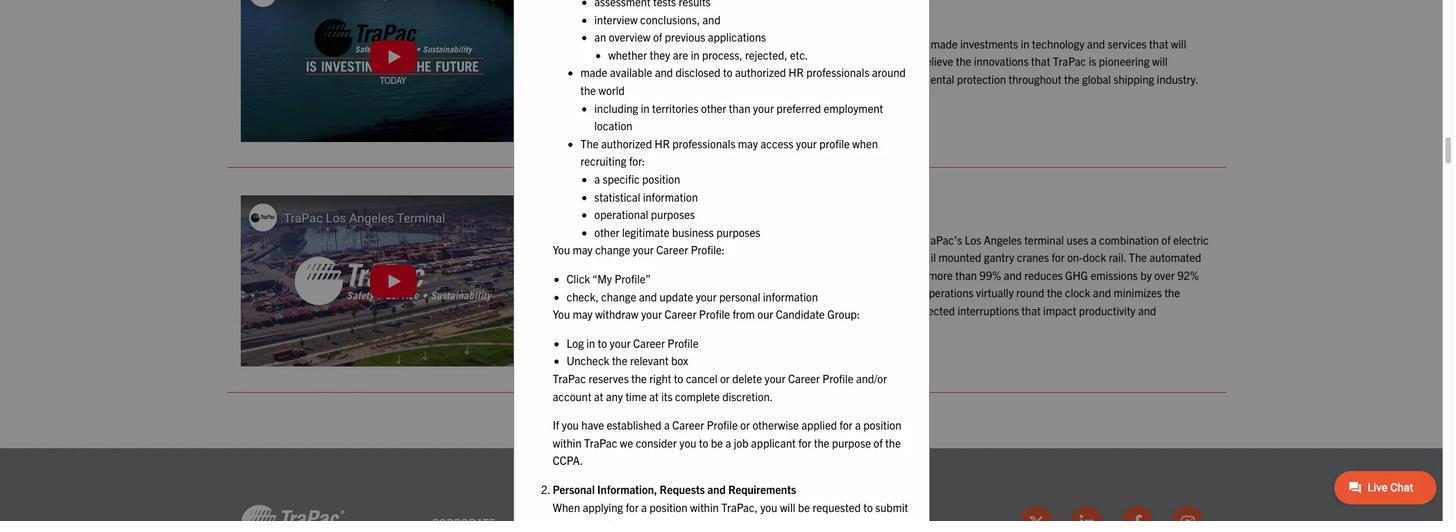 Task type: locate. For each thing, give the bounding box(es) containing it.
0 horizontal spatial made
[[581, 66, 608, 79]]

made up world
[[581, 66, 608, 79]]

and right clock
[[1093, 286, 1111, 300]]

0 horizontal spatial be
[[711, 436, 723, 450]]

1 horizontal spatial information
[[763, 290, 818, 304]]

1 horizontal spatial personal
[[719, 290, 761, 304]]

1 vertical spatial within
[[690, 501, 719, 515]]

account
[[553, 390, 592, 404]]

may left hybrid
[[573, 243, 593, 257]]

hr down territories
[[655, 137, 670, 151]]

we've
[[901, 37, 928, 51]]

1 horizontal spatial at
[[649, 390, 659, 404]]

1 vertical spatial personal
[[553, 519, 594, 522]]

2 vertical spatial will
[[780, 501, 796, 515]]

teu.
[[592, 286, 615, 300]]

has inside as trapac container terminals has continued to grow in the industry, we've made investments in technology and services that will enable us to provide unparalleled premium service to our customers. we believe the innovations that trapac is pioneering will ultimately set new standards for productivity, security, safety and environmental protection throughout the global shipping industry.
[[719, 37, 736, 51]]

other down operational
[[594, 225, 620, 239]]

maintaining
[[722, 233, 778, 247]]

standards
[[663, 72, 710, 86]]

to left the job
[[699, 436, 709, 450]]

nox
[[891, 268, 912, 282]]

your
[[753, 101, 774, 115], [796, 137, 817, 151], [633, 243, 654, 257], [696, 290, 717, 304], [641, 308, 662, 321], [610, 336, 631, 350], [765, 372, 786, 386], [696, 519, 717, 522]]

angeles up gantry
[[984, 233, 1022, 247]]

may inside made available and disclosed to authorized hr professionals around the world including in territories other than your preferred employment location the authorized hr professionals may access your profile when recruiting for: a specific position statistical information operational purposes other legitimate business purposes
[[738, 137, 758, 151]]

0 horizontal spatial cargo
[[574, 268, 601, 282]]

that right way
[[747, 8, 766, 22]]

operational
[[594, 208, 648, 222]]

other right territories
[[701, 101, 726, 115]]

career
[[656, 243, 688, 257], [665, 308, 697, 321], [633, 336, 665, 350], [788, 372, 820, 386], [672, 419, 704, 433]]

to maximize productivity while maintaining the highest safety standards, trapac's los angeles terminal uses a combination of electric and hybrid automated straddle carriers, automated stacking cranes, and rail mounted gantry cranes for on-dock rail. the automated cargo handling equipment at trapac reduces emissions of pm and nox by more than 99% and reduces ghg emissions by over 92% per teu. additionally, the automated process enables us to conduct yard operations virtually round the clock and minimizes the potential for human error and improves safety, helping trapac avoid unexpected interruptions that impact productivity and profitability.
[[574, 233, 1209, 336]]

1 vertical spatial has
[[719, 37, 736, 51]]

standards,
[[868, 233, 918, 247]]

the left world
[[581, 83, 596, 97]]

new
[[641, 72, 660, 86]]

group:
[[828, 308, 860, 321]]

unparalleled
[[673, 54, 732, 68]]

0 vertical spatial angeles
[[606, 197, 669, 224]]

profile left from
[[699, 308, 730, 321]]

los inside to maximize productivity while maintaining the highest safety standards, trapac's los angeles terminal uses a combination of electric and hybrid automated straddle carriers, automated stacking cranes, and rail mounted gantry cranes for on-dock rail. the automated cargo handling equipment at trapac reduces emissions of pm and nox by more than 99% and reduces ghg emissions by over 92% per teu. additionally, the automated process enables us to conduct yard operations virtually round the clock and minimizes the potential for human error and improves safety, helping trapac avoid unexpected interruptions that impact productivity and profitability.
[[965, 233, 981, 247]]

within inside the personal information, requests and requirements when applying for a position within trapac, you will be requested to submit personal information, such as your
[[690, 501, 719, 515]]

in up innovations
[[1021, 37, 1030, 51]]

1 horizontal spatial made
[[931, 37, 958, 51]]

1 horizontal spatial our
[[829, 54, 845, 68]]

carriers,
[[724, 251, 763, 265]]

0 vertical spatial information
[[643, 190, 698, 204]]

profile"
[[615, 272, 651, 286]]

more
[[928, 268, 953, 282]]

1 horizontal spatial or
[[740, 419, 750, 433]]

0 horizontal spatial our
[[758, 308, 773, 321]]

position up "purpose" on the right of page
[[864, 419, 902, 433]]

to up set
[[622, 54, 632, 68]]

1 horizontal spatial purposes
[[717, 225, 761, 239]]

0 vertical spatial you
[[562, 419, 579, 433]]

reduces down cranes
[[1025, 268, 1063, 282]]

the
[[581, 137, 599, 151], [1129, 251, 1147, 265]]

0 vertical spatial has
[[610, 8, 627, 22]]

grow
[[802, 37, 824, 51]]

interview conclusions, and an overview of previous applications whether they are in process, rejected, etc.
[[594, 12, 808, 62]]

0 horizontal spatial the
[[581, 137, 599, 151]]

us up group:
[[832, 286, 843, 300]]

than down mounted
[[955, 268, 977, 282]]

1 vertical spatial than
[[955, 268, 977, 282]]

consider
[[636, 436, 677, 450]]

0 vertical spatial may
[[738, 137, 758, 151]]

you right consider
[[680, 436, 697, 450]]

angeles up "legitimate"
[[606, 197, 669, 224]]

safety up employment
[[834, 72, 863, 86]]

trapac has been innovating the way that cargo moves since 1985.
[[574, 8, 888, 22]]

the down since
[[838, 37, 854, 51]]

industry.
[[1157, 72, 1199, 86]]

your right update
[[696, 290, 717, 304]]

1 vertical spatial position
[[864, 419, 902, 433]]

whether
[[608, 48, 647, 62]]

potential
[[574, 304, 616, 318]]

1 vertical spatial hr
[[655, 137, 670, 151]]

0 horizontal spatial emissions
[[790, 268, 837, 282]]

will inside the personal information, requests and requirements when applying for a position within trapac, you will be requested to submit personal information, such as your
[[780, 501, 796, 515]]

1 vertical spatial purposes
[[717, 225, 761, 239]]

that right services
[[1149, 37, 1169, 51]]

1 horizontal spatial within
[[690, 501, 719, 515]]

may inside "click "my profile" check, change and update your personal information you may withdraw your career profile from our candidate group:"
[[573, 308, 593, 321]]

1 vertical spatial us
[[832, 286, 843, 300]]

be left the job
[[711, 436, 723, 450]]

uses
[[1067, 233, 1089, 247]]

trapac down have
[[584, 436, 617, 450]]

0 horizontal spatial or
[[720, 372, 730, 386]]

rejected,
[[745, 48, 788, 62]]

time
[[626, 390, 647, 404]]

or inside 'log in to your career profile uncheck the relevant box trapac reserves the right to cancel or delete your career profile and/or account at any time at its complete discretion.'
[[720, 372, 730, 386]]

0 vertical spatial us
[[609, 54, 620, 68]]

position up such on the left bottom
[[650, 501, 688, 515]]

0 horizontal spatial us
[[609, 54, 620, 68]]

relevant
[[630, 354, 669, 368]]

2 vertical spatial position
[[650, 501, 688, 515]]

2 vertical spatial may
[[573, 308, 593, 321]]

conclusions,
[[640, 12, 700, 26]]

1 vertical spatial you
[[553, 308, 570, 321]]

1 you from the top
[[553, 243, 570, 257]]

terminals
[[672, 37, 717, 51]]

trapac up account
[[553, 372, 586, 386]]

profile inside "click "my profile" check, change and update your personal information you may withdraw your career profile from our candidate group:"
[[699, 308, 730, 321]]

los angeles terminal
[[574, 197, 742, 224]]

0 horizontal spatial other
[[594, 225, 620, 239]]

0 horizontal spatial professionals
[[673, 137, 736, 151]]

if
[[553, 419, 559, 433]]

reduces up process
[[749, 268, 788, 282]]

2 horizontal spatial at
[[701, 268, 711, 282]]

1 by from the left
[[914, 268, 926, 282]]

hr down etc.
[[789, 66, 804, 79]]

you down requirements
[[760, 501, 778, 515]]

access
[[761, 137, 794, 151]]

0 vertical spatial productivity
[[635, 233, 692, 247]]

1 vertical spatial angeles
[[984, 233, 1022, 247]]

information up business
[[643, 190, 698, 204]]

830-
[[872, 507, 895, 521]]

the down combination
[[1129, 251, 1147, 265]]

0 horizontal spatial by
[[914, 268, 926, 282]]

at left its
[[649, 390, 659, 404]]

1 vertical spatial our
[[758, 308, 773, 321]]

safety inside to maximize productivity while maintaining the highest safety standards, trapac's los angeles terminal uses a combination of electric and hybrid automated straddle carriers, automated stacking cranes, and rail mounted gantry cranes for on-dock rail. the automated cargo handling equipment at trapac reduces emissions of pm and nox by more than 99% and reduces ghg emissions by over 92% per teu. additionally, the automated process enables us to conduct yard operations virtually round the clock and minimizes the potential for human error and improves safety, helping trapac avoid unexpected interruptions that impact productivity and profitability.
[[837, 233, 865, 247]]

position
[[642, 172, 680, 186], [864, 419, 902, 433], [650, 501, 688, 515]]

0 vertical spatial safety
[[834, 72, 863, 86]]

change up 'handling' at the left bottom
[[595, 243, 630, 257]]

be left requested
[[798, 501, 810, 515]]

for inside the personal information, requests and requirements when applying for a position within trapac, you will be requested to submit personal information, such as your
[[626, 501, 639, 515]]

1 horizontal spatial the
[[1129, 251, 1147, 265]]

you down check,
[[553, 308, 570, 321]]

purposes up business
[[651, 208, 695, 222]]

and down 'they'
[[655, 66, 673, 79]]

for down unparalleled
[[713, 72, 726, 86]]

the left way
[[708, 8, 723, 22]]

to down process,
[[723, 66, 733, 79]]

professionals down territories
[[673, 137, 736, 151]]

us inside as trapac container terminals has continued to grow in the industry, we've made investments in technology and services that will enable us to provide unparalleled premium service to our customers. we believe the innovations that trapac is pioneering will ultimately set new standards for productivity, security, safety and environmental protection throughout the global shipping industry.
[[609, 54, 620, 68]]

1 vertical spatial los
[[965, 233, 981, 247]]

1 vertical spatial will
[[1152, 54, 1168, 68]]

0 vertical spatial personal
[[719, 290, 761, 304]]

made
[[931, 37, 958, 51], [581, 66, 608, 79]]

applied
[[802, 419, 837, 433]]

0 vertical spatial professionals
[[807, 66, 870, 79]]

trapac down conduct
[[835, 304, 868, 318]]

0 horizontal spatial within
[[553, 436, 582, 450]]

you
[[562, 419, 579, 433], [680, 436, 697, 450], [760, 501, 778, 515]]

the up recruiting
[[581, 137, 599, 151]]

0 horizontal spatial purposes
[[651, 208, 695, 222]]

clock
[[1065, 286, 1091, 300]]

to down pm
[[846, 286, 855, 300]]

2 by from the left
[[1141, 268, 1152, 282]]

1 vertical spatial information
[[763, 290, 818, 304]]

1178
[[625, 507, 650, 521]]

hr
[[789, 66, 804, 79], [655, 137, 670, 151]]

1 horizontal spatial than
[[955, 268, 977, 282]]

candidate
[[776, 308, 825, 321]]

profile
[[699, 308, 730, 321], [668, 336, 699, 350], [823, 372, 854, 386], [707, 419, 738, 433]]

a right "uses"
[[1091, 233, 1097, 247]]

overview
[[609, 30, 651, 44]]

2 you from the top
[[553, 308, 570, 321]]

to left submit
[[864, 501, 873, 515]]

automated down "legitimate"
[[627, 251, 679, 265]]

2 vertical spatial you
[[760, 501, 778, 515]]

be inside the personal information, requests and requirements when applying for a position within trapac, you will be requested to submit personal information, such as your
[[798, 501, 810, 515]]

made up believe
[[931, 37, 958, 51]]

0 vertical spatial cargo
[[769, 8, 795, 22]]

may
[[738, 137, 758, 151], [573, 243, 593, 257], [573, 308, 593, 321]]

0 vertical spatial or
[[720, 372, 730, 386]]

global
[[1082, 72, 1111, 86]]

in right are
[[691, 48, 700, 62]]

or
[[720, 372, 730, 386], [740, 419, 750, 433]]

0 horizontal spatial angeles
[[606, 197, 669, 224]]

the up 'error'
[[680, 286, 696, 300]]

career inside if you have established a career profile or otherwise applied for a position within trapac we consider you to be a job applicant for the purpose of the ccpa.
[[672, 419, 704, 433]]

applications
[[708, 30, 766, 44]]

for inside as trapac container terminals has continued to grow in the industry, we've made investments in technology and services that will enable us to provide unparalleled premium service to our customers. we believe the innovations that trapac is pioneering will ultimately set new standards for productivity, security, safety and environmental protection throughout the global shipping industry.
[[713, 72, 726, 86]]

cranes,
[[863, 251, 898, 265]]

personal up improves
[[719, 290, 761, 304]]

1 horizontal spatial by
[[1141, 268, 1152, 282]]

automated
[[627, 251, 679, 265], [766, 251, 818, 265], [1150, 251, 1202, 265], [698, 286, 750, 300]]

los up to
[[574, 197, 602, 224]]

at inside to maximize productivity while maintaining the highest safety standards, trapac's los angeles terminal uses a combination of electric and hybrid automated straddle carriers, automated stacking cranes, and rail mounted gantry cranes for on-dock rail. the automated cargo handling equipment at trapac reduces emissions of pm and nox by more than 99% and reduces ghg emissions by over 92% per teu. additionally, the automated process enables us to conduct yard operations virtually round the clock and minimizes the potential for human error and improves safety, helping trapac avoid unexpected interruptions that impact productivity and profitability.
[[701, 268, 711, 282]]

you
[[553, 243, 570, 257], [553, 308, 570, 321]]

to
[[790, 37, 799, 51], [622, 54, 632, 68], [817, 54, 826, 68], [723, 66, 733, 79], [846, 286, 855, 300], [598, 336, 607, 350], [674, 372, 683, 386], [699, 436, 709, 450], [864, 501, 873, 515]]

p.o.
[[582, 507, 601, 521]]

a down recruiting
[[594, 172, 600, 186]]

0 vertical spatial the
[[581, 137, 599, 151]]

professionals
[[807, 66, 870, 79], [673, 137, 736, 151]]

2 horizontal spatial will
[[1171, 37, 1187, 51]]

0 vertical spatial made
[[931, 37, 958, 51]]

1 horizontal spatial us
[[832, 286, 843, 300]]

that
[[747, 8, 766, 22], [1149, 37, 1169, 51], [1031, 54, 1051, 68], [1022, 304, 1041, 318]]

to inside the personal information, requests and requirements when applying for a position within trapac, you will be requested to submit personal information, such as your
[[864, 501, 873, 515]]

our up security,
[[829, 54, 845, 68]]

1 horizontal spatial reduces
[[1025, 268, 1063, 282]]

your inside the personal information, requests and requirements when applying for a position within trapac, you will be requested to submit personal information, such as your
[[696, 519, 717, 522]]

0 vertical spatial purposes
[[651, 208, 695, 222]]

cargo left moves
[[769, 8, 795, 22]]

within up as
[[690, 501, 719, 515]]

1 horizontal spatial productivity
[[1079, 304, 1136, 318]]

employment
[[824, 101, 883, 115]]

0 vertical spatial our
[[829, 54, 845, 68]]

human
[[634, 304, 668, 318]]

made inside as trapac container terminals has continued to grow in the industry, we've made investments in technology and services that will enable us to provide unparalleled premium service to our customers. we believe the innovations that trapac is pioneering will ultimately set new standards for productivity, security, safety and environmental protection throughout the global shipping industry.
[[931, 37, 958, 51]]

the inside to maximize productivity while maintaining the highest safety standards, trapac's los angeles terminal uses a combination of electric and hybrid automated straddle carriers, automated stacking cranes, and rail mounted gantry cranes for on-dock rail. the automated cargo handling equipment at trapac reduces emissions of pm and nox by more than 99% and reduces ghg emissions by over 92% per teu. additionally, the automated process enables us to conduct yard operations virtually round the clock and minimizes the potential for human error and improves safety, helping trapac avoid unexpected interruptions that impact productivity and profitability.
[[1129, 251, 1147, 265]]

99%
[[980, 268, 1001, 282]]

may down check,
[[573, 308, 593, 321]]

by left the over at the right bottom of page
[[1141, 268, 1152, 282]]

los up mounted
[[965, 233, 981, 247]]

0 vertical spatial be
[[711, 436, 723, 450]]

footer
[[0, 449, 1453, 522]]

job
[[734, 436, 749, 450]]

p.o. box 1178
[[582, 507, 650, 521]]

0 horizontal spatial authorized
[[601, 137, 652, 151]]

profile left and/or
[[823, 372, 854, 386]]

productivity down clock
[[1079, 304, 1136, 318]]

as trapac container terminals has continued to grow in the industry, we've made investments in technology and services that will enable us to provide unparalleled premium service to our customers. we believe the innovations that trapac is pioneering will ultimately set new standards for productivity, security, safety and environmental protection throughout the global shipping industry.
[[574, 37, 1199, 86]]

in right "including"
[[641, 101, 650, 115]]

interview
[[594, 12, 638, 26]]

legitimate
[[622, 225, 670, 239]]

0 horizontal spatial will
[[780, 501, 796, 515]]

1 horizontal spatial angeles
[[984, 233, 1022, 247]]

1 horizontal spatial other
[[701, 101, 726, 115]]

gantry
[[984, 251, 1015, 265]]

at down straddle
[[701, 268, 711, 282]]

provide
[[634, 54, 670, 68]]

to inside to maximize productivity while maintaining the highest safety standards, trapac's los angeles terminal uses a combination of electric and hybrid automated straddle carriers, automated stacking cranes, and rail mounted gantry cranes for on-dock rail. the automated cargo handling equipment at trapac reduces emissions of pm and nox by more than 99% and reduces ghg emissions by over 92% per teu. additionally, the automated process enables us to conduct yard operations virtually round the clock and minimizes the potential for human error and improves safety, helping trapac avoid unexpected interruptions that impact productivity and profitability.
[[846, 286, 855, 300]]

within inside if you have established a career profile or otherwise applied for a position within trapac we consider you to be a job applicant for the purpose of the ccpa.
[[553, 436, 582, 450]]

emissions down rail.
[[1091, 268, 1138, 282]]

shipping
[[1114, 72, 1154, 86]]

stacking
[[820, 251, 860, 265]]

per
[[574, 286, 590, 300]]

investments
[[960, 37, 1018, 51]]

career down update
[[665, 308, 697, 321]]

change up withdraw at the bottom of page
[[601, 290, 636, 304]]

that inside to maximize productivity while maintaining the highest safety standards, trapac's los angeles terminal uses a combination of electric and hybrid automated straddle carriers, automated stacking cranes, and rail mounted gantry cranes for on-dock rail. the automated cargo handling equipment at trapac reduces emissions of pm and nox by more than 99% and reduces ghg emissions by over 92% per teu. additionally, the automated process enables us to conduct yard operations virtually round the clock and minimizes the potential for human error and improves safety, helping trapac avoid unexpected interruptions that impact productivity and profitability.
[[1022, 304, 1041, 318]]

delete
[[732, 372, 762, 386]]

1 vertical spatial the
[[1129, 251, 1147, 265]]

our right from
[[758, 308, 773, 321]]

professionals down grow
[[807, 66, 870, 79]]

ultimately
[[574, 72, 621, 86]]

0 horizontal spatial information
[[643, 190, 698, 204]]

from
[[733, 308, 755, 321]]

and down gantry
[[1004, 268, 1022, 282]]

cargo inside to maximize productivity while maintaining the highest safety standards, trapac's los angeles terminal uses a combination of electric and hybrid automated straddle carriers, automated stacking cranes, and rail mounted gantry cranes for on-dock rail. the automated cargo handling equipment at trapac reduces emissions of pm and nox by more than 99% and reduces ghg emissions by over 92% per teu. additionally, the automated process enables us to conduct yard operations virtually round the clock and minimizes the potential for human error and improves safety, helping trapac avoid unexpected interruptions that impact productivity and profitability.
[[574, 268, 601, 282]]

0 vertical spatial position
[[642, 172, 680, 186]]

ccpa.
[[553, 454, 583, 468]]

throughout
[[1009, 72, 1062, 86]]

0 vertical spatial you
[[553, 243, 570, 257]]

personal
[[719, 290, 761, 304], [553, 519, 594, 522]]

profile
[[820, 137, 850, 151]]

1 vertical spatial professionals
[[673, 137, 736, 151]]

purposes up carriers,
[[717, 225, 761, 239]]

0 vertical spatial within
[[553, 436, 582, 450]]

0 horizontal spatial than
[[729, 101, 751, 115]]

1 vertical spatial authorized
[[601, 137, 652, 151]]

avoid
[[871, 304, 896, 318]]

1 vertical spatial you
[[680, 436, 697, 450]]

position inside made available and disclosed to authorized hr professionals around the world including in territories other than your preferred employment location the authorized hr professionals may access your profile when recruiting for: a specific position statistical information operational purposes other legitimate business purposes
[[642, 172, 680, 186]]

1 vertical spatial cargo
[[574, 268, 601, 282]]

your down additionally,
[[641, 308, 662, 321]]

2 reduces from the left
[[1025, 268, 1063, 282]]

requirements
[[728, 483, 796, 497]]

you inside the personal information, requests and requirements when applying for a position within trapac, you will be requested to submit personal information, such as your
[[760, 501, 778, 515]]

to up the service
[[790, 37, 799, 51]]

that up "throughout"
[[1031, 54, 1051, 68]]

reduces
[[749, 268, 788, 282], [1025, 268, 1063, 282]]

trapac inside if you have established a career profile or otherwise applied for a position within trapac we consider you to be a job applicant for the purpose of the ccpa.
[[584, 436, 617, 450]]

1 vertical spatial change
[[601, 290, 636, 304]]

1 vertical spatial other
[[594, 225, 620, 239]]

to inside made available and disclosed to authorized hr professionals around the world including in territories other than your preferred employment location the authorized hr professionals may access your profile when recruiting for: a specific position statistical information operational purposes other legitimate business purposes
[[723, 66, 733, 79]]

los
[[574, 197, 602, 224], [965, 233, 981, 247]]

0 vertical spatial than
[[729, 101, 751, 115]]

the
[[708, 8, 723, 22], [838, 37, 854, 51], [956, 54, 972, 68], [1064, 72, 1080, 86], [581, 83, 596, 97], [781, 233, 796, 247], [680, 286, 696, 300], [1047, 286, 1063, 300], [1165, 286, 1180, 300], [612, 354, 628, 368], [631, 372, 647, 386], [814, 436, 830, 450], [885, 436, 901, 450]]

you left to
[[553, 243, 570, 257]]

productivity
[[635, 233, 692, 247], [1079, 304, 1136, 318]]

0 horizontal spatial reduces
[[749, 268, 788, 282]]

1 vertical spatial safety
[[837, 233, 865, 247]]

position down "for:"
[[642, 172, 680, 186]]

us inside to maximize productivity while maintaining the highest safety standards, trapac's los angeles terminal uses a combination of electric and hybrid automated straddle carriers, automated stacking cranes, and rail mounted gantry cranes for on-dock rail. the automated cargo handling equipment at trapac reduces emissions of pm and nox by more than 99% and reduces ghg emissions by over 92% per teu. additionally, the automated process enables us to conduct yard operations virtually round the clock and minimizes the potential for human error and improves safety, helping trapac avoid unexpected interruptions that impact productivity and profitability.
[[832, 286, 843, 300]]

requested
[[813, 501, 861, 515]]

1 vertical spatial made
[[581, 66, 608, 79]]

personal inside "click "my profile" check, change and update your personal information you may withdraw your career profile from our candidate group:"
[[719, 290, 761, 304]]

authorized down rejected,
[[735, 66, 786, 79]]

than inside to maximize productivity while maintaining the highest safety standards, trapac's los angeles terminal uses a combination of electric and hybrid automated straddle carriers, automated stacking cranes, and rail mounted gantry cranes for on-dock rail. the automated cargo handling equipment at trapac reduces emissions of pm and nox by more than 99% and reduces ghg emissions by over 92% per teu. additionally, the automated process enables us to conduct yard operations virtually round the clock and minimizes the potential for human error and improves safety, helping trapac avoid unexpected interruptions that impact productivity and profitability.
[[955, 268, 977, 282]]

authorized up "for:"
[[601, 137, 652, 151]]



Task type: vqa. For each thing, say whether or not it's contained in the screenshot.
KEY
no



Task type: describe. For each thing, give the bounding box(es) containing it.
for down applied on the right bottom
[[798, 436, 812, 450]]

log
[[567, 336, 584, 350]]

and down 'customers.'
[[865, 72, 883, 86]]

the up time
[[631, 372, 647, 386]]

safety inside as trapac container terminals has continued to grow in the industry, we've made investments in technology and services that will enable us to provide unparalleled premium service to our customers. we believe the innovations that trapac is pioneering will ultimately set new standards for productivity, security, safety and environmental protection throughout the global shipping industry.
[[834, 72, 863, 86]]

personal information, requests and requirements when applying for a position within trapac, you will be requested to submit personal information, such as your
[[553, 483, 908, 522]]

1 vertical spatial may
[[573, 243, 593, 257]]

1 emissions from the left
[[790, 268, 837, 282]]

an
[[594, 30, 606, 44]]

available
[[610, 66, 652, 79]]

be inside if you have established a career profile or otherwise applied for a position within trapac we consider you to be a job applicant for the purpose of the ccpa.
[[711, 436, 723, 450]]

and right 'error'
[[696, 304, 714, 318]]

trapac inside 'log in to your career profile uncheck the relevant box trapac reserves the right to cancel or delete your career profile and/or account at any time at its complete discretion.'
[[553, 372, 586, 386]]

territories
[[652, 101, 699, 115]]

when
[[853, 137, 878, 151]]

career up applied on the right bottom
[[788, 372, 820, 386]]

your down profitability.
[[610, 336, 631, 350]]

for left on-
[[1052, 251, 1065, 265]]

electric
[[1173, 233, 1209, 247]]

handling
[[603, 268, 645, 282]]

equipment
[[647, 268, 699, 282]]

over
[[1155, 268, 1175, 282]]

the left 'highest'
[[781, 233, 796, 247]]

additionally,
[[618, 286, 678, 300]]

the right "purpose" on the right of page
[[885, 436, 901, 450]]

you inside "click "my profile" check, change and update your personal information you may withdraw your career profile from our candidate group:"
[[553, 308, 570, 321]]

mounted
[[939, 251, 982, 265]]

0 vertical spatial change
[[595, 243, 630, 257]]

or inside if you have established a career profile or otherwise applied for a position within trapac we consider you to be a job applicant for the purpose of the ccpa.
[[740, 419, 750, 433]]

discretion.
[[722, 390, 773, 404]]

unexpected
[[899, 304, 955, 318]]

applicant
[[751, 436, 796, 450]]

your right delete
[[765, 372, 786, 386]]

than inside made available and disclosed to authorized hr professionals around the world including in territories other than your preferred employment location the authorized hr professionals may access your profile when recruiting for: a specific position statistical information operational purposes other legitimate business purposes
[[729, 101, 751, 115]]

in inside 'log in to your career profile uncheck the relevant box trapac reserves the right to cancel or delete your career profile and/or account at any time at its complete discretion.'
[[586, 336, 595, 350]]

and down to
[[574, 251, 592, 265]]

position inside the personal information, requests and requirements when applying for a position within trapac, you will be requested to submit personal information, such as your
[[650, 501, 688, 515]]

the inside made available and disclosed to authorized hr professionals around the world including in territories other than your preferred employment location the authorized hr professionals may access your profile when recruiting for: a specific position statistical information operational purposes other legitimate business purposes
[[581, 83, 596, 97]]

the up protection
[[956, 54, 972, 68]]

your down productivity,
[[753, 101, 774, 115]]

profile up the box
[[668, 336, 699, 350]]

pm
[[852, 268, 868, 282]]

when
[[553, 501, 580, 515]]

industry,
[[856, 37, 899, 51]]

is
[[1089, 54, 1097, 68]]

and inside the personal information, requests and requirements when applying for a position within trapac, you will be requested to submit personal information, such as your
[[708, 483, 726, 497]]

information inside made available and disclosed to authorized hr professionals around the world including in territories other than your preferred employment location the authorized hr professionals may access your profile when recruiting for: a specific position statistical information operational purposes other legitimate business purposes
[[643, 190, 698, 204]]

to inside if you have established a career profile or otherwise applied for a position within trapac we consider you to be a job applicant for the purpose of the ccpa.
[[699, 436, 709, 450]]

a up "purpose" on the right of page
[[855, 419, 861, 433]]

0 vertical spatial los
[[574, 197, 602, 224]]

change inside "click "my profile" check, change and update your personal information you may withdraw your career profile from our candidate group:"
[[601, 290, 636, 304]]

error
[[670, 304, 693, 318]]

the inside made available and disclosed to authorized hr professionals around the world including in territories other than your preferred employment location the authorized hr professionals may access your profile when recruiting for: a specific position statistical information operational purposes other legitimate business purposes
[[581, 137, 599, 151]]

made inside made available and disclosed to authorized hr professionals around the world including in territories other than your preferred employment location the authorized hr professionals may access your profile when recruiting for: a specific position statistical information operational purposes other legitimate business purposes
[[581, 66, 608, 79]]

a inside the personal information, requests and requirements when applying for a position within trapac, you will be requested to submit personal information, such as your
[[641, 501, 647, 515]]

rail.
[[1109, 251, 1127, 265]]

if you have established a career profile or otherwise applied for a position within trapac we consider you to be a job applicant for the purpose of the ccpa.
[[553, 419, 902, 468]]

the down applied on the right bottom
[[814, 436, 830, 450]]

1 vertical spatial productivity
[[1079, 304, 1136, 318]]

a inside to maximize productivity while maintaining the highest safety standards, trapac's los angeles terminal uses a combination of electric and hybrid automated straddle carriers, automated stacking cranes, and rail mounted gantry cranes for on-dock rail. the automated cargo handling equipment at trapac reduces emissions of pm and nox by more than 99% and reduces ghg emissions by over 92% per teu. additionally, the automated process enables us to conduct yard operations virtually round the clock and minimizes the potential for human error and improves safety, helping trapac avoid unexpected interruptions that impact productivity and profitability.
[[1091, 233, 1097, 247]]

operations
[[923, 286, 974, 300]]

1 horizontal spatial will
[[1152, 54, 1168, 68]]

moves
[[798, 8, 829, 22]]

the left global
[[1064, 72, 1080, 86]]

1 horizontal spatial authorized
[[735, 66, 786, 79]]

and inside interview conclusions, and an overview of previous applications whether they are in process, rejected, etc.
[[703, 12, 721, 26]]

conduct
[[858, 286, 897, 300]]

0 horizontal spatial has
[[610, 8, 627, 22]]

phone: (310) 830-2000
[[806, 507, 920, 521]]

while
[[695, 233, 719, 247]]

innovations
[[974, 54, 1029, 68]]

in right grow
[[827, 37, 836, 51]]

protection
[[957, 72, 1006, 86]]

maximize
[[587, 233, 633, 247]]

career up equipment
[[656, 243, 688, 257]]

as
[[574, 37, 586, 51]]

including
[[594, 101, 638, 115]]

we
[[902, 54, 917, 68]]

ghg
[[1065, 268, 1088, 282]]

0 horizontal spatial at
[[594, 390, 604, 404]]

footer containing p.o. box 1178
[[0, 449, 1453, 522]]

are
[[673, 48, 688, 62]]

of left pm
[[840, 268, 849, 282]]

preferred
[[777, 101, 821, 115]]

trapac,
[[722, 501, 758, 515]]

virtually
[[976, 286, 1014, 300]]

pioneering
[[1099, 54, 1150, 68]]

world
[[599, 83, 625, 97]]

1 horizontal spatial hr
[[789, 66, 804, 79]]

and/or
[[856, 372, 887, 386]]

uncheck
[[567, 354, 610, 368]]

the up impact
[[1047, 286, 1063, 300]]

log in to your career profile uncheck the relevant box trapac reserves the right to cancel or delete your career profile and/or account at any time at its complete discretion.
[[553, 336, 887, 404]]

for up "purpose" on the right of page
[[840, 419, 853, 433]]

they
[[650, 48, 670, 62]]

customers.
[[847, 54, 900, 68]]

and down minimizes
[[1138, 304, 1156, 318]]

statistical
[[594, 190, 640, 204]]

trapac down carriers,
[[713, 268, 747, 282]]

automated down 'highest'
[[766, 251, 818, 265]]

and down cranes, at the right of page
[[870, 268, 889, 282]]

to down grow
[[817, 54, 826, 68]]

and up is
[[1087, 37, 1105, 51]]

highest
[[799, 233, 834, 247]]

of inside if you have established a career profile or otherwise applied for a position within trapac we consider you to be a job applicant for the purpose of the ccpa.
[[874, 436, 883, 450]]

to down the box
[[674, 372, 683, 386]]

purpose
[[832, 436, 871, 450]]

1 reduces from the left
[[749, 268, 788, 282]]

a left the job
[[726, 436, 731, 450]]

such
[[657, 519, 680, 522]]

your left profile
[[796, 137, 817, 151]]

since
[[831, 8, 857, 22]]

and left rail
[[901, 251, 919, 265]]

trapac up an
[[574, 8, 607, 22]]

dock
[[1083, 251, 1106, 265]]

personal inside the personal information, requests and requirements when applying for a position within trapac, you will be requested to submit personal information, such as your
[[553, 519, 594, 522]]

angeles inside to maximize productivity while maintaining the highest safety standards, trapac's los angeles terminal uses a combination of electric and hybrid automated straddle carriers, automated stacking cranes, and rail mounted gantry cranes for on-dock rail. the automated cargo handling equipment at trapac reduces emissions of pm and nox by more than 99% and reduces ghg emissions by over 92% per teu. additionally, the automated process enables us to conduct yard operations virtually round the clock and minimizes the potential for human error and improves safety, helping trapac avoid unexpected interruptions that impact productivity and profitability.
[[984, 233, 1022, 247]]

0 horizontal spatial hr
[[655, 137, 670, 151]]

box
[[604, 507, 622, 521]]

cranes
[[1017, 251, 1049, 265]]

security,
[[791, 72, 832, 86]]

automated up the over at the right bottom of page
[[1150, 251, 1202, 265]]

reserves
[[589, 372, 629, 386]]

to
[[574, 233, 585, 247]]

rail
[[921, 251, 936, 265]]

1 horizontal spatial you
[[680, 436, 697, 450]]

our inside as trapac container terminals has continued to grow in the industry, we've made investments in technology and services that will enable us to provide unparalleled premium service to our customers. we believe the innovations that trapac is pioneering will ultimately set new standards for productivity, security, safety and environmental protection throughout the global shipping industry.
[[829, 54, 845, 68]]

2 emissions from the left
[[1091, 268, 1138, 282]]

terminal
[[1025, 233, 1064, 247]]

process
[[753, 286, 790, 300]]

1 horizontal spatial cargo
[[769, 8, 795, 22]]

the down the over at the right bottom of page
[[1165, 286, 1180, 300]]

business
[[672, 225, 714, 239]]

straddle
[[682, 251, 721, 265]]

environmental
[[886, 72, 955, 86]]

information inside "click "my profile" check, change and update your personal information you may withdraw your career profile from our candidate group:"
[[763, 290, 818, 304]]

of left electric
[[1162, 233, 1171, 247]]

our inside "click "my profile" check, change and update your personal information you may withdraw your career profile from our candidate group:"
[[758, 308, 773, 321]]

click "my profile" check, change and update your personal information you may withdraw your career profile from our candidate group:
[[553, 272, 860, 321]]

premium
[[735, 54, 778, 68]]

you may change your career profile:
[[553, 243, 725, 257]]

0 vertical spatial other
[[701, 101, 726, 115]]

2000
[[895, 507, 920, 521]]

(310)
[[843, 507, 869, 521]]

0 horizontal spatial you
[[562, 419, 579, 433]]

profile inside if you have established a career profile or otherwise applied for a position within trapac we consider you to be a job applicant for the purpose of the ccpa.
[[707, 419, 738, 433]]

a up consider
[[664, 419, 670, 433]]

specific
[[603, 172, 640, 186]]

for:
[[629, 154, 645, 168]]

services
[[1108, 37, 1147, 51]]

corporate image
[[241, 504, 345, 522]]

update
[[660, 290, 693, 304]]

trapac down technology
[[1053, 54, 1086, 68]]

enable
[[574, 54, 606, 68]]

the up reserves
[[612, 354, 628, 368]]

0 horizontal spatial productivity
[[635, 233, 692, 247]]

of inside interview conclusions, and an overview of previous applications whether they are in process, rejected, etc.
[[653, 30, 662, 44]]

previous
[[665, 30, 705, 44]]

0 vertical spatial will
[[1171, 37, 1187, 51]]

hybrid
[[595, 251, 625, 265]]

1 horizontal spatial professionals
[[807, 66, 870, 79]]

career inside "click "my profile" check, change and update your personal information you may withdraw your career profile from our candidate group:"
[[665, 308, 697, 321]]

position inside if you have established a career profile or otherwise applied for a position within trapac we consider you to be a job applicant for the purpose of the ccpa.
[[864, 419, 902, 433]]

impact
[[1043, 304, 1077, 318]]

for left human
[[619, 304, 632, 318]]

in inside made available and disclosed to authorized hr professionals around the world including in territories other than your preferred employment location the authorized hr professionals may access your profile when recruiting for: a specific position statistical information operational purposes other legitimate business purposes
[[641, 101, 650, 115]]

and inside "click "my profile" check, change and update your personal information you may withdraw your career profile from our candidate group:"
[[639, 290, 657, 304]]

in inside interview conclusions, and an overview of previous applications whether they are in process, rejected, etc.
[[691, 48, 700, 62]]

your down "legitimate"
[[633, 243, 654, 257]]

a inside made available and disclosed to authorized hr professionals around the world including in territories other than your preferred employment location the authorized hr professionals may access your profile when recruiting for: a specific position statistical information operational purposes other legitimate business purposes
[[594, 172, 600, 186]]

to down profitability.
[[598, 336, 607, 350]]

trapac up enable
[[589, 37, 622, 51]]

career up relevant
[[633, 336, 665, 350]]

etc.
[[790, 48, 808, 62]]

automated up improves
[[698, 286, 750, 300]]

information,
[[597, 483, 657, 497]]

and inside made available and disclosed to authorized hr professionals around the world including in territories other than your preferred employment location the authorized hr professionals may access your profile when recruiting for: a specific position statistical information operational purposes other legitimate business purposes
[[655, 66, 673, 79]]

click
[[567, 272, 590, 286]]

box
[[671, 354, 688, 368]]



